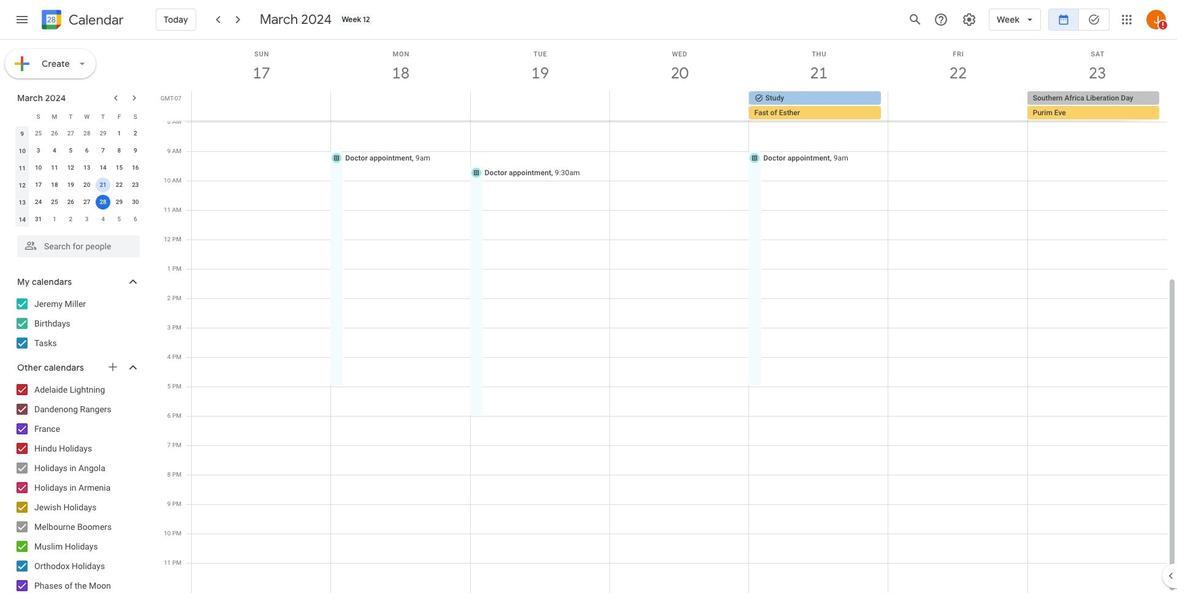 Task type: describe. For each thing, give the bounding box(es) containing it.
row group inside march 2024 grid
[[14, 125, 144, 228]]

other calendars list
[[2, 380, 152, 594]]

7 element
[[96, 144, 110, 158]]

settings menu image
[[963, 12, 977, 27]]

15 element
[[112, 161, 127, 175]]

heading inside calendar element
[[66, 13, 124, 27]]

31 element
[[31, 212, 46, 227]]

my calendars list
[[2, 294, 152, 353]]

17 element
[[31, 178, 46, 193]]

22 element
[[112, 178, 127, 193]]

18 element
[[47, 178, 62, 193]]

main drawer image
[[15, 12, 29, 27]]

2 element
[[128, 126, 143, 141]]

april 3 element
[[80, 212, 94, 227]]

march 2024 grid
[[12, 108, 144, 228]]

february 29 element
[[96, 126, 110, 141]]

3 element
[[31, 144, 46, 158]]

february 28 element
[[80, 126, 94, 141]]

4 element
[[47, 144, 62, 158]]

1 element
[[112, 126, 127, 141]]

april 6 element
[[128, 212, 143, 227]]

27 element
[[80, 195, 94, 210]]

14 element
[[96, 161, 110, 175]]

19 element
[[63, 178, 78, 193]]

8 element
[[112, 144, 127, 158]]



Task type: locate. For each thing, give the bounding box(es) containing it.
column header
[[14, 108, 30, 125]]

16 element
[[128, 161, 143, 175]]

5 element
[[63, 144, 78, 158]]

28, today element
[[96, 195, 110, 210]]

25 element
[[47, 195, 62, 210]]

grid
[[157, 40, 1178, 594]]

29 element
[[112, 195, 127, 210]]

21 element
[[96, 178, 110, 193]]

february 25 element
[[31, 126, 46, 141]]

23 element
[[128, 178, 143, 193]]

calendar element
[[39, 7, 124, 34]]

6 element
[[80, 144, 94, 158]]

11 element
[[47, 161, 62, 175]]

30 element
[[128, 195, 143, 210]]

24 element
[[31, 195, 46, 210]]

row group
[[14, 125, 144, 228]]

april 1 element
[[47, 212, 62, 227]]

heading
[[66, 13, 124, 27]]

cell
[[192, 91, 331, 121], [331, 91, 471, 121], [471, 91, 610, 121], [610, 91, 749, 121], [749, 91, 889, 121], [889, 91, 1028, 121], [1028, 91, 1167, 121], [95, 177, 111, 194], [95, 194, 111, 211]]

row
[[187, 91, 1178, 121], [14, 108, 144, 125], [14, 125, 144, 142], [14, 142, 144, 160], [14, 160, 144, 177], [14, 177, 144, 194], [14, 194, 144, 211], [14, 211, 144, 228]]

add other calendars image
[[107, 361, 119, 374]]

april 5 element
[[112, 212, 127, 227]]

february 27 element
[[63, 126, 78, 141]]

12 element
[[63, 161, 78, 175]]

april 4 element
[[96, 212, 110, 227]]

20 element
[[80, 178, 94, 193]]

13 element
[[80, 161, 94, 175]]

april 2 element
[[63, 212, 78, 227]]

Search for people text field
[[25, 236, 133, 258]]

10 element
[[31, 161, 46, 175]]

None search field
[[0, 231, 152, 258]]

9 element
[[128, 144, 143, 158]]

column header inside march 2024 grid
[[14, 108, 30, 125]]

february 26 element
[[47, 126, 62, 141]]

26 element
[[63, 195, 78, 210]]



Task type: vqa. For each thing, say whether or not it's contained in the screenshot.
28 element
no



